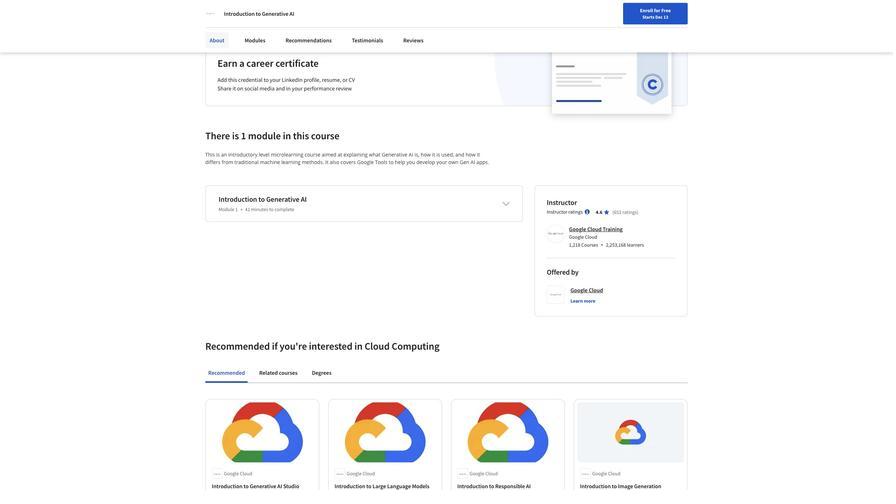 Task type: describe. For each thing, give the bounding box(es) containing it.
41
[[245, 206, 250, 212]]

this inside add this credential to your linkedin profile, resume, or cv share it on social media and in your performance review
[[228, 76, 237, 83]]

coursera enterprise logos image
[[528, 0, 671, 4]]

gen
[[460, 159, 469, 165]]

about
[[210, 37, 225, 44]]

google cloud training link
[[569, 225, 623, 233]]

what
[[369, 151, 381, 158]]

1 vertical spatial this
[[293, 129, 309, 142]]

complete
[[275, 206, 294, 212]]

credential
[[238, 76, 263, 83]]

testimonials link
[[348, 32, 388, 48]]

starts
[[643, 14, 655, 20]]

instructor for instructor ratings
[[547, 209, 568, 215]]

• inside google cloud training google cloud 1,218 courses • 2,253,168 learners
[[601, 241, 603, 249]]

( 652 ratings )
[[613, 209, 639, 215]]

4.6
[[596, 209, 603, 215]]

image
[[618, 483, 633, 490]]

to inside add this credential to your linkedin profile, resume, or cv share it on social media and in your performance review
[[264, 76, 269, 83]]

google inside the this is an introductory level microlearning course aimed at explaining what generative ai is, how it is used, and how it differs from traditional machine learning methods. it also covers google tools to help you develop your own gen ai apps.
[[357, 159, 374, 165]]

there is 1 module in this course
[[205, 129, 340, 142]]

you're
[[280, 340, 307, 352]]

cv
[[349, 76, 355, 83]]

introduction to generative ai studio
[[212, 483, 299, 490]]

review
[[336, 85, 352, 92]]

training
[[603, 225, 623, 233]]

to inside the this is an introductory level microlearning course aimed at explaining what generative ai is, how it is used, and how it differs from traditional machine learning methods. it also covers google tools to help you develop your own gen ai apps.
[[389, 159, 394, 165]]

enroll
[[640, 7, 653, 14]]

linkedin
[[282, 76, 303, 83]]

• inside introduction to generative ai module 1 • 41 minutes to complete
[[241, 206, 242, 212]]

develop
[[417, 159, 435, 165]]

if
[[272, 340, 278, 352]]

ai for introduction to generative ai studio
[[277, 483, 282, 490]]

recommended if you're interested in cloud computing
[[205, 340, 440, 352]]

introduction to generative ai
[[224, 10, 294, 17]]

recommendations
[[286, 37, 332, 44]]

explaining
[[344, 151, 368, 158]]

social
[[245, 85, 258, 92]]

google cloud training google cloud 1,218 courses • 2,253,168 learners
[[569, 225, 644, 249]]

level
[[259, 151, 270, 158]]

2 horizontal spatial is
[[437, 151, 440, 158]]

module
[[248, 129, 281, 142]]

help
[[395, 159, 405, 165]]

by
[[571, 267, 579, 276]]

to for introduction to large language models
[[366, 483, 372, 490]]

in for module
[[283, 129, 291, 142]]

google cloud up more
[[571, 286, 603, 294]]

1 horizontal spatial it
[[432, 151, 435, 158]]

modules link
[[240, 32, 270, 48]]

1 horizontal spatial your
[[292, 85, 303, 92]]

you
[[407, 159, 415, 165]]

generative for introduction to generative ai
[[262, 10, 288, 17]]

introduction to image generation link
[[580, 482, 681, 490]]

to for introduction to generative ai module 1 • 41 minutes to complete
[[259, 195, 265, 203]]

offered by
[[547, 267, 579, 276]]

0 horizontal spatial your
[[270, 76, 281, 83]]

language
[[387, 483, 411, 490]]

13
[[664, 14, 669, 20]]

introductory
[[228, 151, 258, 158]]

and inside add this credential to your linkedin profile, resume, or cv share it on social media and in your performance review
[[276, 85, 285, 92]]

your inside the this is an introductory level microlearning course aimed at explaining what generative ai is, how it is used, and how it differs from traditional machine learning methods. it also covers google tools to help you develop your own gen ai apps.
[[436, 159, 447, 165]]

more
[[584, 298, 596, 304]]

performance
[[304, 85, 335, 92]]

related courses
[[259, 369, 298, 376]]

a
[[239, 57, 245, 70]]

interested
[[309, 340, 353, 352]]

google cloud link
[[571, 286, 603, 294]]

career
[[247, 57, 274, 70]]

coursera career certificate image
[[552, 37, 672, 114]]

enroll for free starts dec 13
[[640, 7, 671, 20]]

introduction to large language models
[[335, 483, 430, 490]]

free
[[662, 7, 671, 14]]

google cloud training image
[[548, 226, 564, 242]]

it inside add this credential to your linkedin profile, resume, or cv share it on social media and in your performance review
[[233, 85, 236, 92]]

resume,
[[322, 76, 341, 83]]

introduction to generative ai studio link
[[212, 482, 313, 490]]

related courses button
[[256, 364, 300, 381]]

this is an introductory level microlearning course aimed at explaining what generative ai is, how it is used, and how it differs from traditional machine learning methods. it also covers google tools to help you develop your own gen ai apps.
[[205, 151, 489, 165]]

generative inside the this is an introductory level microlearning course aimed at explaining what generative ai is, how it is used, and how it differs from traditional machine learning methods. it also covers google tools to help you develop your own gen ai apps.
[[382, 151, 408, 158]]

2 how from the left
[[466, 151, 476, 158]]

recommended button
[[205, 364, 248, 381]]

is,
[[415, 151, 420, 158]]

introduction for introduction to generative ai module 1 • 41 minutes to complete
[[219, 195, 257, 203]]

ai for introduction to generative ai
[[290, 10, 294, 17]]

ai for introduction to responsible ai
[[526, 483, 531, 490]]

for
[[654, 7, 661, 14]]

earn
[[218, 57, 237, 70]]

introduction to responsible ai link
[[457, 482, 559, 490]]

is for there
[[232, 129, 239, 142]]

introduction for introduction to responsible ai
[[457, 483, 488, 490]]

or
[[343, 76, 348, 83]]

studio
[[283, 483, 299, 490]]

introduction for introduction to generative ai studio
[[212, 483, 243, 490]]

recommendations link
[[281, 32, 336, 48]]

in for interested
[[355, 340, 363, 352]]

models
[[412, 483, 430, 490]]

about link
[[205, 32, 229, 48]]

course for this
[[311, 129, 340, 142]]

share
[[218, 85, 231, 92]]

tools
[[375, 159, 388, 165]]

0 vertical spatial 1
[[241, 129, 246, 142]]



Task type: locate. For each thing, give the bounding box(es) containing it.
it up apps.
[[477, 151, 480, 158]]

and
[[276, 85, 285, 92], [455, 151, 464, 158]]

1 instructor from the top
[[547, 198, 577, 207]]

google cloud up introduction to responsible ai on the right bottom
[[470, 470, 498, 477]]

ai inside introduction to generative ai module 1 • 41 minutes to complete
[[301, 195, 307, 203]]

module
[[219, 206, 234, 212]]

1 horizontal spatial how
[[466, 151, 476, 158]]

traditional
[[234, 159, 259, 165]]

0 vertical spatial in
[[286, 85, 291, 92]]

generation
[[634, 483, 661, 490]]

to for introduction to generative ai studio
[[244, 483, 249, 490]]

course up aimed
[[311, 129, 340, 142]]

add
[[218, 76, 227, 83]]

this right add
[[228, 76, 237, 83]]

0 horizontal spatial and
[[276, 85, 285, 92]]

at
[[338, 151, 342, 158]]

is for this
[[216, 151, 220, 158]]

generative up help
[[382, 151, 408, 158]]

1 horizontal spatial ratings
[[623, 209, 637, 215]]

generative up "complete"
[[266, 195, 299, 203]]

microlearning
[[271, 151, 303, 158]]

modules
[[245, 37, 265, 44]]

0 horizontal spatial 1
[[235, 206, 238, 212]]

0 horizontal spatial is
[[216, 151, 220, 158]]

is left the an
[[216, 151, 220, 158]]

1 vertical spatial and
[[455, 151, 464, 158]]

degrees button
[[309, 364, 334, 381]]

)
[[637, 209, 639, 215]]

1 horizontal spatial is
[[232, 129, 239, 142]]

introduction inside introduction to image generation link
[[580, 483, 611, 490]]

0 horizontal spatial ratings
[[569, 209, 583, 215]]

instructor ratings
[[547, 209, 583, 215]]

introduction inside introduction to responsible ai link
[[457, 483, 488, 490]]

2 vertical spatial your
[[436, 159, 447, 165]]

and inside the this is an introductory level microlearning course aimed at explaining what generative ai is, how it is used, and how it differs from traditional machine learning methods. it also covers google tools to help you develop your own gen ai apps.
[[455, 151, 464, 158]]

0 vertical spatial your
[[270, 76, 281, 83]]

generative
[[262, 10, 288, 17], [382, 151, 408, 158], [266, 195, 299, 203], [250, 483, 276, 490]]

1 right module
[[235, 206, 238, 212]]

0 horizontal spatial it
[[233, 85, 236, 92]]

computing
[[392, 340, 440, 352]]

1 vertical spatial your
[[292, 85, 303, 92]]

1 vertical spatial •
[[601, 241, 603, 249]]

how
[[421, 151, 431, 158], [466, 151, 476, 158]]

0 vertical spatial this
[[228, 76, 237, 83]]

dec
[[656, 14, 663, 20]]

0 horizontal spatial how
[[421, 151, 431, 158]]

google cloud for introduction to image generation
[[592, 470, 621, 477]]

ratings left 4.6
[[569, 209, 583, 215]]

courses
[[279, 369, 298, 376]]

introduction for introduction to image generation
[[580, 483, 611, 490]]

generative inside introduction to generative ai module 1 • 41 minutes to complete
[[266, 195, 299, 203]]

your down linkedin
[[292, 85, 303, 92]]

recommendation tabs tab list
[[205, 364, 688, 383]]

minutes
[[251, 206, 268, 212]]

cloud
[[587, 225, 602, 233], [585, 234, 597, 240], [589, 286, 603, 294], [365, 340, 390, 352], [240, 470, 252, 477], [363, 470, 375, 477], [485, 470, 498, 477], [608, 470, 621, 477]]

offered
[[547, 267, 570, 276]]

2 horizontal spatial your
[[436, 159, 447, 165]]

your down used,
[[436, 159, 447, 165]]

1 vertical spatial 1
[[235, 206, 238, 212]]

introduction to responsible ai
[[457, 483, 531, 490]]

1
[[241, 129, 246, 142], [235, 206, 238, 212]]

is
[[232, 129, 239, 142], [216, 151, 220, 158], [437, 151, 440, 158]]

introduction for introduction to large language models
[[335, 483, 365, 490]]

related
[[259, 369, 278, 376]]

1 vertical spatial recommended
[[208, 369, 245, 376]]

instructor up google cloud training icon
[[547, 209, 568, 215]]

instructor for instructor
[[547, 198, 577, 207]]

1 vertical spatial course
[[305, 151, 321, 158]]

from
[[222, 159, 233, 165]]

652
[[614, 209, 622, 215]]

recommended for recommended
[[208, 369, 245, 376]]

introduction
[[224, 10, 255, 17], [219, 195, 257, 203], [212, 483, 243, 490], [335, 483, 365, 490], [457, 483, 488, 490], [580, 483, 611, 490]]

None search field
[[102, 4, 275, 19]]

responsible
[[495, 483, 525, 490]]

reviews
[[403, 37, 424, 44]]

it
[[233, 85, 236, 92], [432, 151, 435, 158], [477, 151, 480, 158]]

0 vertical spatial instructor
[[547, 198, 577, 207]]

1 inside introduction to generative ai module 1 • 41 minutes to complete
[[235, 206, 238, 212]]

(
[[613, 209, 614, 215]]

recommended inside button
[[208, 369, 245, 376]]

in up microlearning
[[283, 129, 291, 142]]

it up develop
[[432, 151, 435, 158]]

this
[[228, 76, 237, 83], [293, 129, 309, 142]]

• left 41
[[241, 206, 242, 212]]

introduction inside introduction to generative ai module 1 • 41 minutes to complete
[[219, 195, 257, 203]]

to for introduction to image generation
[[612, 483, 617, 490]]

own
[[448, 159, 459, 165]]

courses
[[581, 242, 598, 248]]

course for microlearning
[[305, 151, 321, 158]]

• right 'courses'
[[601, 241, 603, 249]]

to
[[256, 10, 261, 17], [264, 76, 269, 83], [389, 159, 394, 165], [259, 195, 265, 203], [269, 206, 274, 212], [244, 483, 249, 490], [366, 483, 372, 490], [489, 483, 494, 490], [612, 483, 617, 490]]

google cloud up "introduction to generative ai studio"
[[224, 470, 252, 477]]

in
[[286, 85, 291, 92], [283, 129, 291, 142], [355, 340, 363, 352]]

profile,
[[304, 76, 321, 83]]

there
[[205, 129, 230, 142]]

is left used,
[[437, 151, 440, 158]]

learn more
[[571, 298, 596, 304]]

2 vertical spatial in
[[355, 340, 363, 352]]

1 vertical spatial instructor
[[547, 209, 568, 215]]

certificate
[[276, 57, 319, 70]]

degrees
[[312, 369, 332, 376]]

instructor
[[547, 198, 577, 207], [547, 209, 568, 215]]

earn a career certificate
[[218, 57, 319, 70]]

google cloud
[[571, 286, 603, 294], [224, 470, 252, 477], [347, 470, 375, 477], [470, 470, 498, 477], [592, 470, 621, 477]]

an
[[221, 151, 227, 158]]

generative for introduction to generative ai module 1 • 41 minutes to complete
[[266, 195, 299, 203]]

2,253,168
[[606, 242, 626, 248]]

google cloud for introduction to responsible ai
[[470, 470, 498, 477]]

in right interested
[[355, 340, 363, 352]]

generative left studio
[[250, 483, 276, 490]]

it left on
[[233, 85, 236, 92]]

0 vertical spatial recommended
[[205, 340, 270, 352]]

1 horizontal spatial this
[[293, 129, 309, 142]]

in down linkedin
[[286, 85, 291, 92]]

recommended for recommended if you're interested in cloud computing
[[205, 340, 270, 352]]

0 horizontal spatial •
[[241, 206, 242, 212]]

generative up modules 'link' at the top left of the page
[[262, 10, 288, 17]]

apps.
[[477, 159, 489, 165]]

2 instructor from the top
[[547, 209, 568, 215]]

your up the media
[[270, 76, 281, 83]]

aimed
[[322, 151, 336, 158]]

to for introduction to responsible ai
[[489, 483, 494, 490]]

introduction to image generation
[[580, 483, 661, 490]]

is right there
[[232, 129, 239, 142]]

course inside the this is an introductory level microlearning course aimed at explaining what generative ai is, how it is used, and how it differs from traditional machine learning methods. it also covers google tools to help you develop your own gen ai apps.
[[305, 151, 321, 158]]

machine
[[260, 159, 280, 165]]

this up microlearning
[[293, 129, 309, 142]]

0 vertical spatial course
[[311, 129, 340, 142]]

1 horizontal spatial 1
[[241, 129, 246, 142]]

reviews link
[[399, 32, 428, 48]]

0 vertical spatial and
[[276, 85, 285, 92]]

google cloud for introduction to large language models
[[347, 470, 375, 477]]

introduction inside 'introduction to generative ai studio' link
[[212, 483, 243, 490]]

to for introduction to generative ai
[[256, 10, 261, 17]]

learn more button
[[571, 297, 596, 304]]

google cloud up introduction to image generation
[[592, 470, 621, 477]]

ai for introduction to generative ai module 1 • 41 minutes to complete
[[301, 195, 307, 203]]

recommended
[[205, 340, 270, 352], [208, 369, 245, 376]]

google cloud image
[[205, 9, 215, 19]]

1 horizontal spatial and
[[455, 151, 464, 158]]

google cloud up large
[[347, 470, 375, 477]]

1 vertical spatial in
[[283, 129, 291, 142]]

and right the media
[[276, 85, 285, 92]]

introduction to generative ai module 1 • 41 minutes to complete
[[219, 195, 307, 212]]

instructor up instructor ratings
[[547, 198, 577, 207]]

google cloud for introduction to generative ai studio
[[224, 470, 252, 477]]

large
[[373, 483, 386, 490]]

0 vertical spatial •
[[241, 206, 242, 212]]

ratings right 652
[[623, 209, 637, 215]]

covers
[[341, 159, 356, 165]]

•
[[241, 206, 242, 212], [601, 241, 603, 249]]

0 horizontal spatial this
[[228, 76, 237, 83]]

and up gen
[[455, 151, 464, 158]]

this
[[205, 151, 215, 158]]

introduction for introduction to generative ai
[[224, 10, 255, 17]]

generative for introduction to generative ai studio
[[250, 483, 276, 490]]

media
[[260, 85, 275, 92]]

2 horizontal spatial it
[[477, 151, 480, 158]]

introduction inside the introduction to large language models link
[[335, 483, 365, 490]]

1,218
[[569, 242, 580, 248]]

it
[[325, 159, 329, 165]]

1 up introductory
[[241, 129, 246, 142]]

how up gen
[[466, 151, 476, 158]]

differs
[[205, 159, 220, 165]]

course up methods.
[[305, 151, 321, 158]]

on
[[237, 85, 243, 92]]

how up develop
[[421, 151, 431, 158]]

in inside add this credential to your linkedin profile, resume, or cv share it on social media and in your performance review
[[286, 85, 291, 92]]

add this credential to your linkedin profile, resume, or cv share it on social media and in your performance review
[[218, 76, 355, 92]]

also
[[330, 159, 339, 165]]

1 how from the left
[[421, 151, 431, 158]]

1 horizontal spatial •
[[601, 241, 603, 249]]



Task type: vqa. For each thing, say whether or not it's contained in the screenshot.
Strategies for Planned Social Change with Jagdish Sheth link
no



